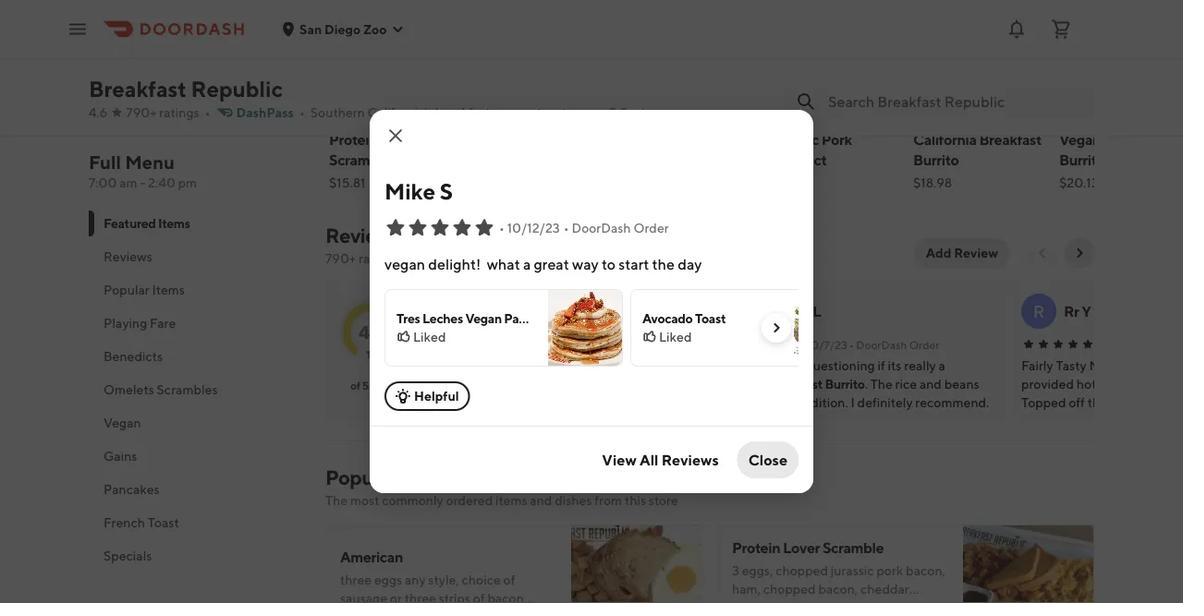 Task type: vqa. For each thing, say whether or not it's contained in the screenshot.
Add Review "BUTTON" at the right top
yes



Task type: locate. For each thing, give the bounding box(es) containing it.
ratings down breakfast republic
[[159, 105, 199, 120]]

s
[[440, 178, 453, 204], [515, 303, 524, 320]]

french
[[104, 516, 145, 531]]

1 vertical spatial of
[[504, 573, 516, 588]]

mike s inside dialog
[[385, 178, 453, 204]]

reviews 790+ ratings • 27 public reviews
[[326, 224, 510, 266]]

items inside button
[[152, 283, 185, 298]]

1 vertical spatial american image
[[572, 525, 703, 604]]

american image
[[475, 0, 614, 122], [572, 525, 703, 604]]

toast right avocado at the bottom of page
[[695, 311, 726, 326]]

scramble for protein lover scramble
[[823, 540, 884, 557]]

vegan inside button
[[104, 416, 141, 431]]

close undefined image
[[385, 125, 407, 147]]

zoo
[[364, 21, 387, 37]]

10/12/23 down pancake
[[515, 339, 560, 351]]

reviews for reviews
[[104, 249, 152, 265]]

diego
[[325, 21, 361, 37]]

s up reviews 790+ ratings • 27 public reviews
[[440, 178, 453, 204]]

specials button
[[89, 540, 303, 573]]

add review
[[927, 246, 999, 261]]

order
[[634, 221, 669, 236], [622, 339, 653, 351], [910, 339, 940, 351]]

breakfast
[[436, 105, 491, 120]]

$20.13
[[1060, 175, 1099, 191]]

popular inside button
[[104, 283, 150, 298]]

popular inside popular items the most commonly ordered items and dishes from this store
[[326, 466, 396, 490]]

0 horizontal spatial mike s
[[385, 178, 453, 204]]

1 horizontal spatial of
[[473, 591, 485, 604]]

0 horizontal spatial protein
[[329, 131, 378, 148]]

breakfast
[[89, 75, 187, 102], [980, 131, 1042, 148], [1104, 131, 1167, 148], [769, 377, 823, 392]]

full
[[89, 152, 121, 173]]

helpful
[[414, 389, 459, 404]]

0 vertical spatial reviews
[[326, 224, 400, 248]]

• doordash order
[[562, 339, 653, 351], [850, 339, 940, 351]]

american
[[340, 549, 403, 567]]

protein down the close
[[733, 540, 781, 557]]

omelets scrambles button
[[89, 374, 303, 407]]

10/12/23 up reviews
[[507, 221, 560, 236]]

california
[[914, 131, 977, 148]]

reviews
[[326, 224, 400, 248], [104, 249, 152, 265], [662, 452, 719, 469]]

0 vertical spatial next image
[[1073, 246, 1088, 261]]

popular up most
[[326, 466, 396, 490]]

• inside reviews 790+ ratings • 27 public reviews
[[402, 251, 407, 266]]

and
[[530, 493, 553, 509]]

mike up reviews 790+ ratings • 27 public reviews
[[385, 178, 436, 204]]

mike
[[385, 178, 436, 204], [480, 303, 513, 320]]

2 horizontal spatial reviews
[[662, 452, 719, 469]]

mike right m
[[480, 303, 513, 320]]

san
[[300, 21, 322, 37]]

1 vertical spatial protein lover scramble image
[[964, 525, 1095, 604]]

protein inside the protein lover scramble $15.81
[[329, 131, 378, 148]]

vegan right m
[[466, 311, 502, 326]]

pancake
[[504, 311, 553, 326]]

view all reviews
[[602, 452, 719, 469]]

lover inside the protein lover scramble $15.81
[[380, 131, 417, 148]]

next image
[[1073, 246, 1088, 261], [770, 321, 784, 336]]

eggs
[[375, 573, 402, 588]]

1 horizontal spatial popular
[[326, 466, 396, 490]]

0 horizontal spatial burrito
[[825, 377, 865, 392]]

breakfast inside california breakfast burrito $18.98
[[980, 131, 1042, 148]]

burrito inside california breakfast burrito $18.98
[[914, 151, 959, 169]]

0 vertical spatial protein lover scramble image
[[329, 0, 468, 122]]

mike inside dialog
[[385, 178, 436, 204]]

1 vertical spatial 790+
[[326, 251, 356, 266]]

4.6
[[89, 105, 108, 120], [359, 321, 386, 343]]

0 horizontal spatial 4.6
[[89, 105, 108, 120]]

toast right french at the bottom left of the page
[[148, 516, 179, 531]]

1 vertical spatial next image
[[770, 321, 784, 336]]

790+ down reviews link
[[326, 251, 356, 266]]

burrito down 10/7/23
[[825, 377, 865, 392]]

2 liked from the left
[[659, 330, 692, 345]]

breakfast for vegan breakfast burrito
[[769, 377, 823, 392]]

0 horizontal spatial toast
[[148, 516, 179, 531]]

protein down "southern"
[[329, 131, 378, 148]]

0 vertical spatial s
[[440, 178, 453, 204]]

2 horizontal spatial burrito
[[1060, 151, 1106, 169]]

1 horizontal spatial scramble
[[823, 540, 884, 557]]

• doordash order right 10/7/23
[[850, 339, 940, 351]]

1 vertical spatial ratings
[[359, 251, 399, 266]]

strips
[[439, 591, 471, 604]]

0 horizontal spatial three
[[340, 573, 372, 588]]

vegan breakfast burrito
[[730, 377, 865, 392]]

doordash for nyjah l
[[857, 339, 908, 351]]

0 horizontal spatial reviews
[[104, 249, 152, 265]]

reviews right all
[[662, 452, 719, 469]]

0 vertical spatial scramble
[[329, 151, 391, 169]]

toast for french toast
[[148, 516, 179, 531]]

breakfast inside vegan breakfast burrito $20.13
[[1104, 131, 1167, 148]]

nyjah l
[[772, 303, 822, 320]]

protein lover scramble image
[[329, 0, 468, 122], [964, 525, 1095, 604]]

vegan up the gains
[[104, 416, 141, 431]]

protein lover scramble $15.81
[[329, 131, 417, 191]]

omelets scrambles
[[104, 382, 218, 398]]

• doordash order for mike s
[[562, 339, 653, 351]]

toast inside mike s dialog
[[695, 311, 726, 326]]

this
[[625, 493, 647, 509]]

mike s
[[385, 178, 453, 204], [480, 303, 524, 320]]

menu
[[125, 152, 175, 173]]

popular up playing
[[104, 283, 150, 298]]

2 vertical spatial of
[[473, 591, 485, 604]]

0 vertical spatial protein
[[329, 131, 378, 148]]

1 horizontal spatial mike s
[[480, 303, 524, 320]]

vegan inside vegan breakfast burrito $20.13
[[1060, 131, 1102, 148]]

liked down avocado at the bottom of page
[[659, 330, 692, 345]]

items up 'commonly'
[[399, 466, 450, 490]]

avocado
[[643, 311, 693, 326]]

1 horizontal spatial protein
[[733, 540, 781, 557]]

0 horizontal spatial next image
[[770, 321, 784, 336]]

1 horizontal spatial three
[[405, 591, 436, 604]]

doordash inside mike s dialog
[[572, 221, 631, 236]]

san diego zoo
[[300, 21, 387, 37]]

liked
[[413, 330, 446, 345], [659, 330, 692, 345]]

avocado toast image
[[795, 290, 869, 366]]

of down choice
[[473, 591, 485, 604]]

ratings
[[159, 105, 199, 120], [359, 251, 399, 266]]

breakfast inside button
[[769, 377, 823, 392]]

r
[[1034, 302, 1045, 321]]

0 vertical spatial 10/12/23
[[507, 221, 560, 236]]

• doordash order down avocado at the bottom of page
[[562, 339, 653, 351]]

0 vertical spatial mike s
[[385, 178, 453, 204]]

ratings inside reviews 790+ ratings • 27 public reviews
[[359, 251, 399, 266]]

1 vertical spatial toast
[[148, 516, 179, 531]]

protein for protein lover scramble
[[733, 540, 781, 557]]

s right m
[[515, 303, 524, 320]]

reviews button
[[89, 240, 303, 274]]

0 vertical spatial mike
[[385, 178, 436, 204]]

1 horizontal spatial protein lover scramble image
[[964, 525, 1095, 604]]

jurassic pork benedict image
[[768, 0, 906, 122]]

items up 'fare'
[[152, 283, 185, 298]]

1 horizontal spatial lover
[[783, 540, 820, 557]]

1 vertical spatial lover
[[783, 540, 820, 557]]

liked for avocado
[[659, 330, 692, 345]]

view all reviews button
[[591, 442, 730, 479]]

1 horizontal spatial liked
[[659, 330, 692, 345]]

1 horizontal spatial toast
[[695, 311, 726, 326]]

0 vertical spatial popular
[[104, 283, 150, 298]]

pancakes
[[104, 482, 160, 498]]

1 vertical spatial protein
[[733, 540, 781, 557]]

1 vertical spatial reviews
[[104, 249, 152, 265]]

790+ down breakfast republic
[[126, 105, 157, 120]]

0 horizontal spatial scramble
[[329, 151, 391, 169]]

4.6 up full
[[89, 105, 108, 120]]

2 • doordash order from the left
[[850, 339, 940, 351]]

rr y
[[1065, 303, 1092, 320]]

vegan up close 'button'
[[730, 377, 766, 392]]

of right choice
[[504, 573, 516, 588]]

vegan up $20.13
[[1060, 131, 1102, 148]]

items up the reviews button
[[158, 216, 190, 231]]

0 vertical spatial 790+
[[126, 105, 157, 120]]

playing fare button
[[89, 307, 303, 340]]

s inside dialog
[[440, 178, 453, 204]]

mike s up reviews 790+ ratings • 27 public reviews
[[385, 178, 453, 204]]

scramble inside the protein lover scramble $15.81
[[329, 151, 391, 169]]

1 horizontal spatial ratings
[[359, 251, 399, 266]]

1 horizontal spatial mike
[[480, 303, 513, 320]]

items inside popular items the most commonly ordered items and dishes from this store
[[399, 466, 450, 490]]

dishes
[[555, 493, 592, 509]]

0 horizontal spatial • doordash order
[[562, 339, 653, 351]]

three up sausage
[[340, 573, 372, 588]]

liked down leches
[[413, 330, 446, 345]]

0 vertical spatial toast
[[695, 311, 726, 326]]

toast for avocado toast
[[695, 311, 726, 326]]

4.6 left tres at the bottom of page
[[359, 321, 386, 343]]

1 • doordash order from the left
[[562, 339, 653, 351]]

specials
[[104, 549, 152, 564]]

1 horizontal spatial • doordash order
[[850, 339, 940, 351]]

ordered
[[446, 493, 493, 509]]

next image right previous icon
[[1073, 246, 1088, 261]]

0 horizontal spatial mike
[[385, 178, 436, 204]]

burrito inside vegan breakfast burrito $20.13
[[1060, 151, 1106, 169]]

1 horizontal spatial reviews
[[326, 224, 400, 248]]

burrito for california breakfast burrito
[[914, 151, 959, 169]]

gains button
[[89, 440, 303, 474]]

0 horizontal spatial ratings
[[159, 105, 199, 120]]

2 vertical spatial reviews
[[662, 452, 719, 469]]

style,
[[429, 573, 459, 588]]

stars
[[371, 379, 394, 392]]

1 horizontal spatial burrito
[[914, 151, 959, 169]]

790+
[[126, 105, 157, 120], [326, 251, 356, 266]]

1 horizontal spatial 4.6
[[359, 321, 386, 343]]

1 vertical spatial scramble
[[823, 540, 884, 557]]

0 horizontal spatial s
[[440, 178, 453, 204]]

items
[[158, 216, 190, 231], [152, 283, 185, 298], [399, 466, 450, 490]]

• 10/12/23 • doordash order
[[499, 221, 669, 236]]

0 vertical spatial three
[[340, 573, 372, 588]]

avocado toast
[[643, 311, 726, 326]]

• 0.8 mi
[[595, 105, 645, 120]]

$15.81
[[329, 175, 366, 191]]

add
[[420, 88, 446, 104], [566, 88, 592, 104], [713, 88, 738, 104], [859, 88, 884, 104], [1005, 88, 1030, 104], [927, 246, 952, 261]]

next image down nyjah
[[770, 321, 784, 336]]

0 horizontal spatial liked
[[413, 330, 446, 345]]

1 horizontal spatial s
[[515, 303, 524, 320]]

•
[[205, 105, 210, 120], [300, 105, 305, 120], [595, 105, 601, 120], [499, 221, 505, 236], [564, 221, 569, 236], [402, 251, 407, 266], [562, 339, 567, 351], [850, 339, 855, 351]]

0 horizontal spatial protein lover scramble image
[[329, 0, 468, 122]]

0.8
[[608, 105, 628, 120]]

0 vertical spatial lover
[[380, 131, 417, 148]]

l
[[813, 303, 822, 320]]

scramble
[[329, 151, 391, 169], [823, 540, 884, 557]]

Item Search search field
[[829, 92, 1080, 112]]

doordash
[[572, 221, 631, 236], [569, 339, 620, 351], [857, 339, 908, 351]]

0 vertical spatial items
[[158, 216, 190, 231]]

doordash for mike s
[[569, 339, 620, 351]]

1 vertical spatial items
[[152, 283, 185, 298]]

add for the topmost protein lover scramble image
[[420, 88, 446, 104]]

popular
[[104, 283, 150, 298], [326, 466, 396, 490]]

benedicts button
[[89, 340, 303, 374]]

burrito down california
[[914, 151, 959, 169]]

popular items
[[104, 283, 185, 298]]

reviews
[[465, 251, 510, 266]]

vegan inside button
[[730, 377, 766, 392]]

0 items, open order cart image
[[1051, 18, 1073, 40]]

steak & eggs image
[[622, 0, 760, 122]]

reviews down featured at the left of the page
[[104, 249, 152, 265]]

add button
[[472, 0, 618, 183], [618, 0, 764, 183], [409, 81, 457, 111], [555, 81, 603, 111], [701, 81, 749, 111], [848, 81, 895, 111], [994, 81, 1041, 111]]

1 horizontal spatial 790+
[[326, 251, 356, 266]]

reviews inside reviews 790+ ratings • 27 public reviews
[[326, 224, 400, 248]]

order for nyjah l
[[910, 339, 940, 351]]

of left 5
[[351, 379, 360, 392]]

protein for protein lover scramble $15.81
[[329, 131, 378, 148]]

1 liked from the left
[[413, 330, 446, 345]]

0 horizontal spatial of
[[351, 379, 360, 392]]

toast inside button
[[148, 516, 179, 531]]

ratings down reviews link
[[359, 251, 399, 266]]

add inside button
[[927, 246, 952, 261]]

2 vertical spatial items
[[399, 466, 450, 490]]

burrito up $20.13
[[1060, 151, 1106, 169]]

three down any
[[405, 591, 436, 604]]

items for popular items
[[152, 283, 185, 298]]

reviews inside mike s dialog
[[662, 452, 719, 469]]

0 vertical spatial of
[[351, 379, 360, 392]]

tres leches vegan pancake
[[397, 311, 553, 326]]

1 vertical spatial popular
[[326, 466, 396, 490]]

$18.98
[[914, 175, 953, 191]]

0 horizontal spatial popular
[[104, 283, 150, 298]]

reviews down $15.81 on the left top of page
[[326, 224, 400, 248]]

toast
[[695, 311, 726, 326], [148, 516, 179, 531]]

mike s right m
[[480, 303, 524, 320]]

lover for protein lover scramble $15.81
[[380, 131, 417, 148]]

scrambles
[[157, 382, 218, 398]]

california breakfast burrito image
[[914, 0, 1053, 122]]

0 horizontal spatial lover
[[380, 131, 417, 148]]



Task type: describe. For each thing, give the bounding box(es) containing it.
previous image
[[1036, 246, 1051, 261]]

• doordash order for nyjah l
[[850, 339, 940, 351]]

tres leches vegan pancake image
[[548, 290, 622, 366]]

790+ inside reviews 790+ ratings • 27 public reviews
[[326, 251, 356, 266]]

1 vertical spatial three
[[405, 591, 436, 604]]

items for featured items
[[158, 216, 190, 231]]

republic
[[191, 75, 283, 102]]

0 vertical spatial ratings
[[159, 105, 199, 120]]

lover for protein lover scramble
[[783, 540, 820, 557]]

next image inside mike s dialog
[[770, 321, 784, 336]]

leches
[[423, 311, 463, 326]]

vegan for vegan breakfast burrito
[[730, 377, 766, 392]]

benedicts
[[104, 349, 163, 364]]

1 vertical spatial 10/12/23
[[515, 339, 560, 351]]

sausage
[[340, 591, 388, 604]]

featured
[[104, 216, 156, 231]]

dashpass
[[236, 105, 294, 120]]

add review button
[[915, 239, 1010, 268]]

27
[[410, 251, 423, 266]]

y
[[1082, 303, 1092, 320]]

add for steak & eggs 'image'
[[713, 88, 738, 104]]

1 vertical spatial s
[[515, 303, 524, 320]]

breakfast republic
[[89, 75, 283, 102]]

close
[[749, 452, 788, 469]]

public
[[426, 251, 463, 266]]

reviews for reviews 790+ ratings • 27 public reviews
[[326, 224, 400, 248]]

or
[[390, 591, 402, 604]]

1 horizontal spatial next image
[[1073, 246, 1088, 261]]

vegan breakfast burrito $20.13
[[1060, 131, 1167, 191]]

liked for tres
[[413, 330, 446, 345]]

burrito inside button
[[825, 377, 865, 392]]

popular items the most commonly ordered items and dishes from this store
[[326, 466, 679, 509]]

most
[[350, 493, 380, 509]]

vegan button
[[89, 407, 303, 440]]

10/12/23 inside mike s dialog
[[507, 221, 560, 236]]

popular for popular items the most commonly ordered items and dishes from this store
[[326, 466, 396, 490]]

items
[[496, 493, 528, 509]]

order inside mike s dialog
[[634, 221, 669, 236]]

fare
[[150, 316, 176, 331]]

notification bell image
[[1006, 18, 1029, 40]]

2 horizontal spatial of
[[504, 573, 516, 588]]

pm
[[178, 175, 197, 191]]

m
[[447, 302, 463, 321]]

1 vertical spatial 4.6
[[359, 321, 386, 343]]

pancakes button
[[89, 474, 303, 507]]

restaurant.
[[544, 105, 608, 120]]

the
[[326, 493, 348, 509]]

vegan for vegan
[[104, 416, 141, 431]]

helpful button
[[385, 382, 471, 412]]

featured items
[[104, 216, 190, 231]]

tres
[[397, 311, 420, 326]]

0 horizontal spatial 790+
[[126, 105, 157, 120]]

gains
[[104, 449, 137, 464]]

mike s dialog
[[370, 110, 869, 494]]

of 5 stars
[[351, 379, 394, 392]]

popular items button
[[89, 274, 303, 307]]

commonly
[[382, 493, 444, 509]]

benedict
[[768, 151, 827, 169]]

10/7/23
[[807, 339, 848, 351]]

vegan inside mike s dialog
[[466, 311, 502, 326]]

790+ ratings •
[[126, 105, 210, 120]]

-
[[140, 175, 146, 191]]

breakfast for california breakfast burrito $18.98
[[980, 131, 1042, 148]]

1 vertical spatial mike s
[[480, 303, 524, 320]]

rr
[[1065, 303, 1080, 320]]

review
[[955, 246, 999, 261]]

order for mike s
[[622, 339, 653, 351]]

southern california's breakfast concept restaurant.
[[311, 105, 608, 120]]

concept
[[493, 105, 542, 120]]

from
[[595, 493, 623, 509]]

mi
[[631, 105, 645, 120]]

store
[[649, 493, 679, 509]]

2:40
[[148, 175, 176, 191]]

0 vertical spatial 4.6
[[89, 105, 108, 120]]

french toast button
[[89, 507, 303, 540]]

add for california breakfast burrito image
[[1005, 88, 1030, 104]]

breakfast for vegan breakfast burrito $20.13
[[1104, 131, 1167, 148]]

vegan breakfast burrito button
[[730, 376, 865, 394]]

pork
[[822, 131, 852, 148]]

am
[[120, 175, 137, 191]]

american three eggs any style, choice of sausage or three strips of bacon
[[340, 549, 544, 604]]

choice
[[462, 573, 501, 588]]

nyjah
[[772, 303, 811, 320]]

jurassic pork benedict
[[768, 131, 852, 169]]

open menu image
[[67, 18, 89, 40]]

protein lover scramble
[[733, 540, 884, 557]]

california's
[[368, 105, 433, 120]]

popular for popular items
[[104, 283, 150, 298]]

scramble for protein lover scramble $15.81
[[329, 151, 391, 169]]

5
[[362, 379, 369, 392]]

items for popular items the most commonly ordered items and dishes from this store
[[399, 466, 450, 490]]

playing
[[104, 316, 147, 331]]

full menu 7:00 am - 2:40 pm
[[89, 152, 197, 191]]

vegan for vegan breakfast burrito $20.13
[[1060, 131, 1102, 148]]

all
[[640, 452, 659, 469]]

southern
[[311, 105, 365, 120]]

0 vertical spatial american image
[[475, 0, 614, 122]]

any
[[405, 573, 426, 588]]

burrito for vegan breakfast burrito
[[1060, 151, 1106, 169]]

jurassic
[[768, 131, 820, 148]]

add for jurassic pork benedict image
[[859, 88, 884, 104]]

san diego zoo button
[[281, 21, 406, 37]]

1 vertical spatial mike
[[480, 303, 513, 320]]

close button
[[738, 442, 799, 479]]

playing fare
[[104, 316, 176, 331]]



